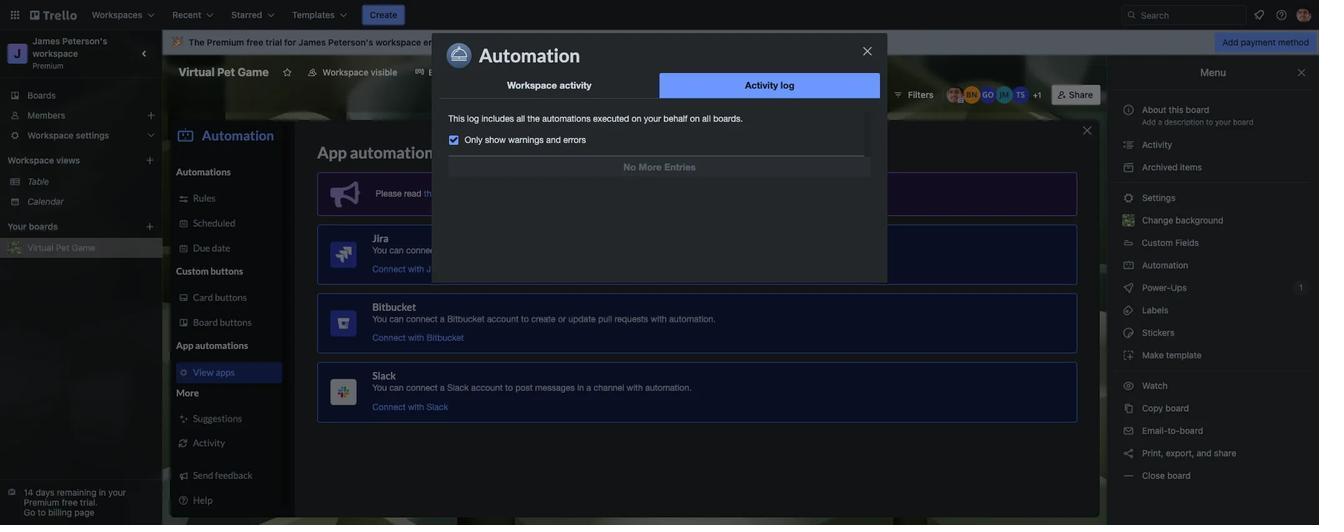 Task type: vqa. For each thing, say whether or not it's contained in the screenshot.
POWER- in the button
yes



Task type: describe. For each thing, give the bounding box(es) containing it.
archived
[[1143, 162, 1178, 172]]

sm image for stickers
[[1123, 327, 1135, 339]]

1 vertical spatial virtual
[[27, 242, 54, 253]]

copy board link
[[1115, 399, 1312, 419]]

google drive button
[[649, 85, 731, 105]]

for
[[284, 37, 296, 47]]

a
[[1159, 117, 1163, 127]]

premium inside 14 days remaining in your premium free trial. go to billing page
[[24, 497, 59, 508]]

add payment method link
[[1215, 32, 1317, 52]]

board
[[429, 67, 453, 77]]

google drive
[[670, 89, 724, 100]]

sm image for labels
[[1123, 304, 1135, 317]]

views
[[56, 155, 80, 166]]

ben nelson (bennelson96) image
[[963, 86, 981, 104]]

google
[[670, 89, 700, 100]]

to inside 14 days remaining in your premium free trial. go to billing page
[[38, 507, 46, 518]]

jeremy miller (jeremymiller198) image
[[996, 86, 1013, 104]]

0 vertical spatial add
[[1223, 37, 1239, 47]]

0 vertical spatial calendar
[[538, 67, 575, 77]]

1 horizontal spatial ups
[[1171, 282, 1187, 293]]

0 vertical spatial table link
[[463, 62, 514, 82]]

add payment method
[[1223, 37, 1310, 47]]

0 horizontal spatial table link
[[27, 176, 155, 188]]

labels
[[1140, 305, 1169, 316]]

items
[[1181, 162, 1203, 172]]

sm image for close board
[[1123, 470, 1135, 482]]

email-to-board
[[1140, 426, 1204, 436]]

1 horizontal spatial power-
[[1143, 282, 1171, 293]]

0 vertical spatial in
[[446, 37, 454, 47]]

james peterson (jamespeterson93) image
[[1297, 7, 1312, 22]]

game inside "board name" text field
[[238, 66, 269, 79]]

map
[[749, 67, 767, 77]]

1 horizontal spatial power-ups
[[1140, 282, 1190, 293]]

0 horizontal spatial calendar link
[[27, 196, 155, 208]]

settings
[[1140, 192, 1176, 203]]

power- inside button
[[759, 89, 788, 100]]

watch
[[1140, 381, 1171, 391]]

search image
[[1127, 10, 1137, 20]]

james peterson's workspace link
[[32, 36, 110, 59]]

sm image for automation
[[1123, 259, 1135, 272]]

about
[[1143, 104, 1167, 115]]

workspace for workspace visible
[[323, 67, 369, 77]]

copy
[[1143, 403, 1164, 414]]

j
[[14, 46, 21, 61]]

14 days remaining in your premium free trial. go to billing page
[[24, 487, 126, 518]]

boards
[[29, 221, 58, 232]]

workspace inside banner
[[376, 37, 421, 47]]

virtual inside "board name" text field
[[179, 66, 215, 79]]

create button
[[362, 5, 405, 25]]

filters button
[[890, 85, 938, 105]]

sm image for archived items
[[1123, 161, 1135, 174]]

template
[[1167, 350, 1202, 361]]

virtual pet game link
[[27, 242, 155, 254]]

virtual pet game inside "board name" text field
[[179, 66, 269, 79]]

pet inside "board name" text field
[[217, 66, 235, 79]]

print, export, and share link
[[1115, 444, 1312, 464]]

peterson's inside james peterson's workspace premium
[[62, 36, 107, 46]]

this
[[1169, 104, 1184, 115]]

0 horizontal spatial virtual pet game
[[27, 242, 95, 253]]

0 horizontal spatial calendar
[[27, 196, 64, 207]]

labels link
[[1115, 301, 1312, 321]]

page
[[74, 507, 94, 518]]

remaining
[[57, 487, 96, 498]]

watch link
[[1115, 376, 1312, 396]]

trial
[[266, 37, 282, 47]]

gary orlando (garyorlando) image
[[980, 86, 997, 104]]

days
[[36, 487, 54, 498]]

print, export, and share
[[1140, 448, 1237, 459]]

change background
[[1140, 215, 1224, 226]]

ends
[[424, 37, 444, 47]]

email-to-board link
[[1115, 421, 1312, 441]]

the
[[189, 37, 205, 47]]

sm image for make template
[[1123, 349, 1135, 362]]

🎉
[[172, 37, 184, 47]]

j link
[[7, 44, 27, 64]]

custom
[[1142, 237, 1173, 248]]

method
[[1279, 37, 1310, 47]]

your inside 14 days remaining in your premium free trial. go to billing page
[[108, 487, 126, 498]]

activity
[[1140, 139, 1173, 150]]

members
[[27, 110, 65, 121]]

description
[[1165, 117, 1204, 127]]

0 notifications image
[[1252, 7, 1267, 22]]

+ 1
[[1033, 91, 1042, 100]]

sm image for power-ups
[[1123, 282, 1135, 294]]

about this board add a description to your board
[[1142, 104, 1254, 127]]

visible
[[371, 67, 397, 77]]

copy board
[[1140, 403, 1189, 414]]

workspace visible
[[323, 67, 397, 77]]

sm image for activity
[[1123, 139, 1135, 151]]

boards
[[27, 90, 56, 101]]

+
[[1033, 91, 1038, 100]]

drive
[[702, 89, 724, 100]]

timeline link
[[661, 62, 725, 82]]

sm image for watch
[[1123, 380, 1135, 392]]

to inside about this board add a description to your board
[[1207, 117, 1214, 127]]

days.
[[473, 37, 496, 47]]

activity link
[[1115, 135, 1312, 155]]

sm image for copy board
[[1123, 402, 1135, 415]]

share
[[1070, 89, 1093, 100]]

fields
[[1176, 237, 1200, 248]]

peterson's inside banner
[[328, 37, 373, 47]]

close
[[1143, 470, 1165, 481]]

game inside virtual pet game link
[[72, 242, 95, 253]]

automation link
[[1115, 256, 1312, 276]]



Task type: locate. For each thing, give the bounding box(es) containing it.
make template
[[1140, 350, 1202, 361]]

1 vertical spatial ups
[[1171, 282, 1187, 293]]

james peterson's workspace premium
[[32, 36, 110, 71]]

workspace inside james peterson's workspace premium
[[32, 48, 78, 59]]

power-ups down customize views image
[[759, 89, 805, 100]]

workspace left views
[[7, 155, 54, 166]]

workspace
[[323, 67, 369, 77], [7, 155, 54, 166]]

share
[[1215, 448, 1237, 459]]

0 horizontal spatial free
[[62, 497, 78, 508]]

🎉 the premium free trial for james peterson's workspace ends in 14 days.
[[172, 37, 496, 47]]

sm image inside settings link
[[1123, 192, 1135, 204]]

1 vertical spatial workspace
[[32, 48, 78, 59]]

1 vertical spatial table
[[27, 176, 49, 187]]

5 sm image from the top
[[1123, 304, 1135, 317]]

1 vertical spatial calendar
[[27, 196, 64, 207]]

1 horizontal spatial add
[[1223, 37, 1239, 47]]

0 vertical spatial game
[[238, 66, 269, 79]]

0 vertical spatial to
[[1207, 117, 1214, 127]]

Search field
[[1137, 6, 1247, 24]]

close board link
[[1115, 466, 1312, 486]]

star or unstar board image
[[283, 67, 293, 77]]

0 vertical spatial free
[[247, 37, 263, 47]]

0 vertical spatial virtual pet game
[[179, 66, 269, 79]]

ups down automation link
[[1171, 282, 1187, 293]]

table down days.
[[484, 67, 507, 77]]

to-
[[1168, 426, 1180, 436]]

1 vertical spatial 1
[[1300, 283, 1303, 292]]

0 vertical spatial power-ups
[[759, 89, 805, 100]]

1 vertical spatial your
[[108, 487, 126, 498]]

1 vertical spatial premium
[[32, 61, 64, 71]]

billing
[[48, 507, 72, 518]]

add
[[1223, 37, 1239, 47], [1142, 117, 1156, 127]]

sm image inside automation link
[[1123, 259, 1135, 272]]

sm image inside close board link
[[1123, 470, 1135, 482]]

board up print, export, and share
[[1180, 426, 1204, 436]]

0 vertical spatial virtual
[[179, 66, 215, 79]]

workspace for workspace views
[[7, 155, 54, 166]]

premium inside james peterson's workspace premium
[[32, 61, 64, 71]]

workspace down 🎉 the premium free trial for james peterson's workspace ends in 14 days.
[[323, 67, 369, 77]]

sm image inside stickers link
[[1123, 327, 1135, 339]]

0 horizontal spatial virtual
[[27, 242, 54, 253]]

0 horizontal spatial game
[[72, 242, 95, 253]]

0 vertical spatial premium
[[207, 37, 244, 47]]

14 inside 14 days remaining in your premium free trial. go to billing page
[[24, 487, 33, 498]]

add left payment
[[1223, 37, 1239, 47]]

virtual down the at the top of page
[[179, 66, 215, 79]]

1 horizontal spatial table link
[[463, 62, 514, 82]]

automation button
[[814, 85, 887, 105]]

1 vertical spatial to
[[38, 507, 46, 518]]

your right "trial."
[[108, 487, 126, 498]]

virtual pet game down your boards with 1 items element
[[27, 242, 95, 253]]

background
[[1176, 215, 1224, 226]]

0 vertical spatial ups
[[788, 89, 805, 100]]

0 horizontal spatial to
[[38, 507, 46, 518]]

filters
[[908, 89, 934, 100]]

archived items
[[1140, 162, 1203, 172]]

sm image inside labels link
[[1123, 304, 1135, 317]]

0 horizontal spatial 14
[[24, 487, 33, 498]]

your
[[1216, 117, 1231, 127], [108, 487, 126, 498]]

sm image right power-ups button
[[814, 85, 832, 102]]

0 vertical spatial automation
[[832, 89, 880, 100]]

james right j
[[32, 36, 60, 46]]

14 left days.
[[459, 37, 469, 47]]

james inside james peterson's workspace premium
[[32, 36, 60, 46]]

add board image
[[145, 222, 155, 232]]

in right "trial."
[[99, 487, 106, 498]]

game down your boards with 1 items element
[[72, 242, 95, 253]]

sm image left email-
[[1123, 425, 1135, 437]]

1 horizontal spatial calendar
[[538, 67, 575, 77]]

power-ups inside button
[[759, 89, 805, 100]]

0 vertical spatial 14
[[459, 37, 469, 47]]

0 vertical spatial workspace
[[376, 37, 421, 47]]

sm image inside "print, export, and share" link
[[1123, 447, 1135, 460]]

settings link
[[1115, 188, 1312, 208]]

make
[[1143, 350, 1164, 361]]

1 horizontal spatial game
[[238, 66, 269, 79]]

6 sm image from the top
[[1123, 327, 1135, 339]]

workspace right j
[[32, 48, 78, 59]]

0 horizontal spatial pet
[[56, 242, 69, 253]]

1 vertical spatial game
[[72, 242, 95, 253]]

tara schultz (taraschultz7) image
[[1012, 86, 1030, 104]]

game
[[238, 66, 269, 79], [72, 242, 95, 253]]

board link
[[407, 62, 461, 82]]

power-ups up labels
[[1140, 282, 1190, 293]]

1 horizontal spatial 14
[[459, 37, 469, 47]]

0 horizontal spatial workspace
[[32, 48, 78, 59]]

1 vertical spatial power-
[[1143, 282, 1171, 293]]

0 horizontal spatial 1
[[1038, 91, 1042, 100]]

sm image left make
[[1123, 349, 1135, 362]]

stickers link
[[1115, 323, 1312, 343]]

2 sm image from the top
[[1123, 192, 1135, 204]]

1 horizontal spatial in
[[446, 37, 454, 47]]

power- down customize views image
[[759, 89, 788, 100]]

banner containing 🎉
[[162, 30, 1320, 55]]

0 vertical spatial pet
[[217, 66, 235, 79]]

and
[[1197, 448, 1212, 459]]

free
[[247, 37, 263, 47], [62, 497, 78, 508]]

1 vertical spatial calendar link
[[27, 196, 155, 208]]

sm image inside activity link
[[1123, 139, 1135, 151]]

1 horizontal spatial virtual pet game
[[179, 66, 269, 79]]

sm image inside watch link
[[1123, 380, 1135, 392]]

change background link
[[1115, 211, 1312, 231]]

1 vertical spatial table link
[[27, 176, 155, 188]]

0 vertical spatial your
[[1216, 117, 1231, 127]]

stickers
[[1140, 327, 1175, 338]]

create
[[370, 9, 397, 20]]

14 left days
[[24, 487, 33, 498]]

1 vertical spatial pet
[[56, 242, 69, 253]]

1 vertical spatial power-ups
[[1140, 282, 1190, 293]]

in right ends
[[446, 37, 454, 47]]

1 horizontal spatial workspace
[[323, 67, 369, 77]]

8 sm image from the top
[[1123, 402, 1135, 415]]

ups
[[788, 89, 805, 100], [1171, 282, 1187, 293]]

1 vertical spatial in
[[99, 487, 106, 498]]

timeline
[[683, 67, 717, 77]]

custom fields
[[1142, 237, 1200, 248]]

calendar
[[538, 67, 575, 77], [27, 196, 64, 207]]

sm image
[[1123, 161, 1135, 174], [1123, 192, 1135, 204], [1123, 259, 1135, 272], [1123, 282, 1135, 294], [1123, 304, 1135, 317], [1123, 327, 1135, 339], [1123, 380, 1135, 392], [1123, 402, 1135, 415], [1123, 470, 1135, 482]]

table link down views
[[27, 176, 155, 188]]

0 horizontal spatial power-
[[759, 89, 788, 100]]

automation
[[832, 89, 880, 100], [1140, 260, 1189, 271]]

archived items link
[[1115, 157, 1312, 177]]

7 sm image from the top
[[1123, 380, 1135, 392]]

1 horizontal spatial pet
[[217, 66, 235, 79]]

board down export,
[[1168, 470, 1191, 481]]

1 horizontal spatial automation
[[1140, 260, 1189, 271]]

board up 'description'
[[1186, 104, 1210, 115]]

0 vertical spatial power-
[[759, 89, 788, 100]]

peterson's up "workspace visible" button
[[328, 37, 373, 47]]

premium
[[207, 37, 244, 47], [32, 61, 64, 71], [24, 497, 59, 508]]

0 vertical spatial calendar link
[[517, 62, 582, 82]]

sm image for email-to-board
[[1123, 425, 1135, 437]]

automation inside "button"
[[832, 89, 880, 100]]

table down workspace views
[[27, 176, 49, 187]]

print,
[[1143, 448, 1164, 459]]

workspace inside button
[[323, 67, 369, 77]]

payment
[[1241, 37, 1276, 47]]

1 sm image from the top
[[1123, 161, 1135, 174]]

peterson's up boards 'link'
[[62, 36, 107, 46]]

power- up labels
[[1143, 282, 1171, 293]]

board up activity link
[[1233, 117, 1254, 127]]

your boards
[[7, 221, 58, 232]]

sm image left print,
[[1123, 447, 1135, 460]]

workspace views
[[7, 155, 80, 166]]

1
[[1038, 91, 1042, 100], [1300, 283, 1303, 292]]

14
[[459, 37, 469, 47], [24, 487, 33, 498]]

members link
[[0, 106, 162, 126]]

2 vertical spatial premium
[[24, 497, 59, 508]]

3 sm image from the top
[[1123, 259, 1135, 272]]

table
[[484, 67, 507, 77], [27, 176, 49, 187]]

1 vertical spatial workspace
[[7, 155, 54, 166]]

virtual down boards
[[27, 242, 54, 253]]

0 horizontal spatial your
[[108, 487, 126, 498]]

to
[[1207, 117, 1214, 127], [38, 507, 46, 518]]

sm image inside copy board link
[[1123, 402, 1135, 415]]

your inside about this board add a description to your board
[[1216, 117, 1231, 127]]

power-ups
[[759, 89, 805, 100], [1140, 282, 1190, 293]]

1 horizontal spatial to
[[1207, 117, 1214, 127]]

open information menu image
[[1276, 9, 1288, 21]]

power-
[[759, 89, 788, 100], [1143, 282, 1171, 293]]

ups inside button
[[788, 89, 805, 100]]

1 horizontal spatial table
[[484, 67, 507, 77]]

pet
[[217, 66, 235, 79], [56, 242, 69, 253]]

primary element
[[0, 0, 1320, 30]]

0 horizontal spatial add
[[1142, 117, 1156, 127]]

sm image inside 'email-to-board' link
[[1123, 425, 1135, 437]]

Board name text field
[[172, 62, 275, 82]]

1 horizontal spatial 1
[[1300, 283, 1303, 292]]

automation down custom fields at the top right
[[1140, 260, 1189, 271]]

1 horizontal spatial calendar link
[[517, 62, 582, 82]]

trial.
[[80, 497, 98, 508]]

go to billing page link
[[24, 507, 94, 518]]

sm image inside make template link
[[1123, 349, 1135, 362]]

peterson's
[[62, 36, 107, 46], [328, 37, 373, 47]]

virtual pet game down the at the top of page
[[179, 66, 269, 79]]

4 sm image from the top
[[1123, 282, 1135, 294]]

virtual pet game
[[179, 66, 269, 79], [27, 242, 95, 253]]

workspace visible button
[[300, 62, 405, 82]]

james right for
[[299, 37, 326, 47]]

0 horizontal spatial automation
[[832, 89, 880, 100]]

1 horizontal spatial virtual
[[179, 66, 215, 79]]

power-ups button
[[734, 85, 812, 105]]

1 vertical spatial virtual pet game
[[27, 242, 95, 253]]

1 vertical spatial free
[[62, 497, 78, 508]]

1 horizontal spatial workspace
[[376, 37, 421, 47]]

1 horizontal spatial your
[[1216, 117, 1231, 127]]

create a view image
[[145, 156, 155, 166]]

your
[[7, 221, 27, 232]]

workspace down create button
[[376, 37, 421, 47]]

1 vertical spatial 14
[[24, 487, 33, 498]]

0 vertical spatial 1
[[1038, 91, 1042, 100]]

make template link
[[1115, 346, 1312, 366]]

1 vertical spatial automation
[[1140, 260, 1189, 271]]

customize views image
[[780, 66, 793, 79]]

custom fields button
[[1115, 233, 1312, 253]]

9 sm image from the top
[[1123, 470, 1135, 482]]

change
[[1143, 215, 1174, 226]]

sm image inside archived items "link"
[[1123, 161, 1135, 174]]

1 horizontal spatial james
[[299, 37, 326, 47]]

to right go
[[38, 507, 46, 518]]

0 horizontal spatial table
[[27, 176, 49, 187]]

email-
[[1143, 426, 1168, 436]]

0 horizontal spatial workspace
[[7, 155, 54, 166]]

your boards with 1 items element
[[7, 219, 126, 234]]

workspace
[[376, 37, 421, 47], [32, 48, 78, 59]]

export,
[[1166, 448, 1195, 459]]

add inside about this board add a description to your board
[[1142, 117, 1156, 127]]

close board
[[1140, 470, 1191, 481]]

free inside 14 days remaining in your premium free trial. go to billing page
[[62, 497, 78, 508]]

banner
[[162, 30, 1320, 55]]

automation left filters 'button' at the right top
[[832, 89, 880, 100]]

ups down customize views image
[[788, 89, 805, 100]]

map link
[[727, 62, 774, 82]]

sm image for print, export, and share
[[1123, 447, 1135, 460]]

0 vertical spatial workspace
[[323, 67, 369, 77]]

to up activity link
[[1207, 117, 1214, 127]]

1 vertical spatial add
[[1142, 117, 1156, 127]]

1 horizontal spatial peterson's
[[328, 37, 373, 47]]

your up activity link
[[1216, 117, 1231, 127]]

go
[[24, 507, 35, 518]]

board up to- on the bottom of page
[[1166, 403, 1189, 414]]

game left 'star or unstar board' icon
[[238, 66, 269, 79]]

sm image for settings
[[1123, 192, 1135, 204]]

0 horizontal spatial james
[[32, 36, 60, 46]]

add left a
[[1142, 117, 1156, 127]]

menu
[[1201, 67, 1227, 78]]

sm image
[[814, 85, 832, 102], [1123, 139, 1135, 151], [1123, 349, 1135, 362], [1123, 425, 1135, 437], [1123, 447, 1135, 460]]

in
[[446, 37, 454, 47], [99, 487, 106, 498]]

in inside 14 days remaining in your premium free trial. go to billing page
[[99, 487, 106, 498]]

sm image inside "automation" "button"
[[814, 85, 832, 102]]

0 horizontal spatial in
[[99, 487, 106, 498]]

james peterson (jamespeterson93) image
[[947, 86, 965, 104]]

1 horizontal spatial free
[[247, 37, 263, 47]]

0 horizontal spatial peterson's
[[62, 36, 107, 46]]

table link down days.
[[463, 62, 514, 82]]

share button
[[1052, 85, 1101, 105]]

0 horizontal spatial power-ups
[[759, 89, 805, 100]]

0 vertical spatial table
[[484, 67, 507, 77]]

0 horizontal spatial ups
[[788, 89, 805, 100]]

boards link
[[0, 86, 162, 106]]

sm image left activity
[[1123, 139, 1135, 151]]

confetti image
[[172, 37, 184, 47]]

james
[[32, 36, 60, 46], [299, 37, 326, 47]]



